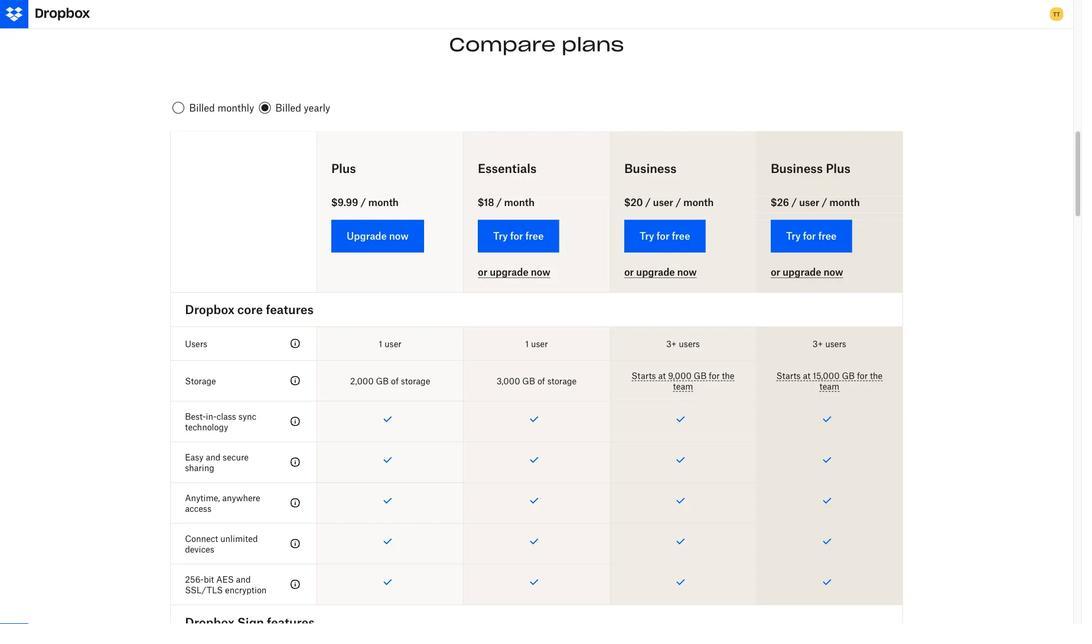 Task type: locate. For each thing, give the bounding box(es) containing it.
the right 15,000
[[870, 371, 883, 381]]

try for second or upgrade now link from the left
[[640, 231, 654, 242]]

1 standard image from the top
[[288, 337, 303, 351]]

0 horizontal spatial upgrade
[[490, 267, 529, 278]]

1 horizontal spatial try for free
[[640, 231, 690, 242]]

and up sharing
[[206, 452, 221, 463]]

plus up $26 / user / month
[[826, 162, 851, 176]]

users
[[679, 339, 700, 349], [826, 339, 847, 349]]

0 vertical spatial and
[[206, 452, 221, 463]]

for right 15,000
[[857, 371, 868, 381]]

3 upgrade from the left
[[783, 267, 822, 278]]

1 up 2,000 gb of storage
[[379, 339, 382, 349]]

1 billed from the left
[[189, 102, 215, 114]]

users up 15,000
[[826, 339, 847, 349]]

1 horizontal spatial users
[[826, 339, 847, 349]]

free
[[526, 231, 544, 242], [672, 231, 690, 242], [819, 231, 837, 242]]

starts left 15,000
[[777, 371, 801, 381]]

2 or from the left
[[624, 267, 634, 278]]

1 horizontal spatial try for free link
[[624, 220, 706, 253]]

billed monthly
[[189, 102, 254, 114]]

2 free from the left
[[672, 231, 690, 242]]

or upgrade now
[[478, 267, 551, 278], [624, 267, 697, 278], [771, 267, 843, 278]]

$20 / user / month
[[624, 197, 714, 208]]

0 horizontal spatial business
[[624, 162, 677, 176]]

2 / from the left
[[497, 197, 502, 208]]

2 standard image from the top
[[288, 415, 303, 429]]

team down 9,000
[[673, 382, 693, 392]]

and
[[206, 452, 221, 463], [236, 575, 251, 585]]

business up $20
[[624, 162, 677, 176]]

9,000
[[668, 371, 692, 381]]

user right $20
[[653, 197, 674, 208]]

standard image for easy and secure sharing
[[288, 456, 303, 470]]

team inside starts at 9,000 gb for the team
[[673, 382, 693, 392]]

2 1 user from the left
[[525, 339, 548, 349]]

1 horizontal spatial 3+
[[813, 339, 823, 349]]

2 horizontal spatial free
[[819, 231, 837, 242]]

3+ up 9,000
[[666, 339, 677, 349]]

starts at 9,000 gb for the team
[[632, 371, 735, 392]]

try down $26
[[786, 231, 801, 242]]

2 try from the left
[[640, 231, 654, 242]]

2 vertical spatial standard image
[[288, 578, 303, 592]]

at left 15,000
[[803, 371, 811, 381]]

3 or upgrade now link from the left
[[771, 267, 843, 278]]

or upgrade now for 3rd or upgrade now link from the right
[[478, 267, 551, 278]]

for down $26 / user / month
[[803, 231, 816, 242]]

1 horizontal spatial at
[[803, 371, 811, 381]]

gb
[[694, 371, 707, 381], [842, 371, 855, 381], [376, 376, 389, 386], [523, 376, 535, 386]]

try for 3rd or upgrade now link from the right
[[493, 231, 508, 242]]

starts left 9,000
[[632, 371, 656, 381]]

starts inside 'starts at 15,000 gb for the team'
[[777, 371, 801, 381]]

try down $20
[[640, 231, 654, 242]]

3+ up 15,000
[[813, 339, 823, 349]]

0 horizontal spatial free
[[526, 231, 544, 242]]

1 or upgrade now from the left
[[478, 267, 551, 278]]

1 try for free link from the left
[[478, 220, 559, 253]]

for down $18 / month
[[510, 231, 523, 242]]

try for free link down $26 / user / month
[[771, 220, 852, 253]]

gb right 15,000
[[842, 371, 855, 381]]

2 horizontal spatial try for free
[[786, 231, 837, 242]]

2 month from the left
[[504, 197, 535, 208]]

of right 3,000
[[538, 376, 545, 386]]

business for business plus
[[771, 162, 823, 176]]

connect unlimited devices
[[185, 534, 258, 555]]

technology
[[185, 422, 228, 432]]

0 vertical spatial standard image
[[288, 374, 303, 388]]

connect
[[185, 534, 218, 544]]

/ for $18
[[497, 197, 502, 208]]

storage for 3,000 gb of storage
[[547, 376, 577, 386]]

3 try for free from the left
[[786, 231, 837, 242]]

2 horizontal spatial or upgrade now link
[[771, 267, 843, 278]]

team
[[673, 382, 693, 392], [820, 382, 840, 392]]

gb inside starts at 9,000 gb for the team
[[694, 371, 707, 381]]

0 horizontal spatial 3+
[[666, 339, 677, 349]]

0 horizontal spatial 1
[[379, 339, 382, 349]]

0 horizontal spatial try for free
[[493, 231, 544, 242]]

of right the 2,000 on the left of page
[[391, 376, 399, 386]]

3 / from the left
[[646, 197, 651, 208]]

0 horizontal spatial or
[[478, 267, 488, 278]]

None radio
[[170, 99, 257, 118]]

try for free down $26 / user / month
[[786, 231, 837, 242]]

3,000
[[497, 376, 520, 386]]

0 horizontal spatial and
[[206, 452, 221, 463]]

1 upgrade from the left
[[490, 267, 529, 278]]

or upgrade now for 3rd or upgrade now link from left
[[771, 267, 843, 278]]

easy
[[185, 452, 204, 463]]

256-
[[185, 575, 204, 585]]

gb right 3,000
[[523, 376, 535, 386]]

1 horizontal spatial 1 user
[[525, 339, 548, 349]]

try for free down $18 / month
[[493, 231, 544, 242]]

1 vertical spatial and
[[236, 575, 251, 585]]

of for 2,000
[[391, 376, 399, 386]]

3 free from the left
[[819, 231, 837, 242]]

0 horizontal spatial users
[[679, 339, 700, 349]]

for for second or upgrade now link from the left
[[657, 231, 670, 242]]

try down $18 / month
[[493, 231, 508, 242]]

1 users from the left
[[679, 339, 700, 349]]

now for 3rd or upgrade now link from left
[[824, 267, 843, 278]]

secure
[[223, 452, 249, 463]]

2 the from the left
[[870, 371, 883, 381]]

0 horizontal spatial team
[[673, 382, 693, 392]]

1 try for free from the left
[[493, 231, 544, 242]]

1 horizontal spatial and
[[236, 575, 251, 585]]

1
[[379, 339, 382, 349], [525, 339, 529, 349]]

0 horizontal spatial billed
[[189, 102, 215, 114]]

0 horizontal spatial 3+ users
[[666, 339, 700, 349]]

gb inside 'starts at 15,000 gb for the team'
[[842, 371, 855, 381]]

0 horizontal spatial starts
[[632, 371, 656, 381]]

the inside 'starts at 15,000 gb for the team'
[[870, 371, 883, 381]]

user
[[653, 197, 674, 208], [799, 197, 820, 208], [385, 339, 402, 349], [531, 339, 548, 349]]

2 or upgrade now link from the left
[[624, 267, 697, 278]]

2 at from the left
[[803, 371, 811, 381]]

1 horizontal spatial starts
[[777, 371, 801, 381]]

dropbox
[[185, 302, 234, 317]]

user right $26
[[799, 197, 820, 208]]

0 horizontal spatial of
[[391, 376, 399, 386]]

1 storage from the left
[[401, 376, 430, 386]]

3 try from the left
[[786, 231, 801, 242]]

1 standard image from the top
[[288, 374, 303, 388]]

billed left 'monthly'
[[189, 102, 215, 114]]

0 horizontal spatial at
[[658, 371, 666, 381]]

None radio
[[257, 99, 333, 118]]

at for 15,000
[[803, 371, 811, 381]]

of
[[391, 376, 399, 386], [538, 376, 545, 386]]

upgrade
[[490, 267, 529, 278], [636, 267, 675, 278], [783, 267, 822, 278]]

3 month from the left
[[684, 197, 714, 208]]

0 horizontal spatial storage
[[401, 376, 430, 386]]

storage right 3,000
[[547, 376, 577, 386]]

billed
[[189, 102, 215, 114], [276, 102, 301, 114]]

starts inside starts at 9,000 gb for the team
[[632, 371, 656, 381]]

billed left yearly
[[276, 102, 301, 114]]

or for 3rd or upgrade now link from the right
[[478, 267, 488, 278]]

and up the encryption
[[236, 575, 251, 585]]

free down $18 / month
[[526, 231, 544, 242]]

2 horizontal spatial try
[[786, 231, 801, 242]]

1 team from the left
[[673, 382, 693, 392]]

2 horizontal spatial or
[[771, 267, 781, 278]]

try for free link down $20 / user / month
[[624, 220, 706, 253]]

2 horizontal spatial try for free link
[[771, 220, 852, 253]]

try
[[493, 231, 508, 242], [640, 231, 654, 242], [786, 231, 801, 242]]

3+
[[666, 339, 677, 349], [813, 339, 823, 349]]

2 horizontal spatial or upgrade now
[[771, 267, 843, 278]]

sharing
[[185, 463, 214, 473]]

3 standard image from the top
[[288, 456, 303, 470]]

1 / from the left
[[361, 197, 366, 208]]

2 standard image from the top
[[288, 537, 303, 551]]

the inside starts at 9,000 gb for the team
[[722, 371, 735, 381]]

free for 3rd or upgrade now link from the right
[[526, 231, 544, 242]]

storage
[[401, 376, 430, 386], [547, 376, 577, 386]]

1 horizontal spatial billed
[[276, 102, 301, 114]]

standard image for storage
[[288, 374, 303, 388]]

1 horizontal spatial plus
[[826, 162, 851, 176]]

now for 3rd or upgrade now link from the right
[[531, 267, 551, 278]]

1 horizontal spatial storage
[[547, 376, 577, 386]]

upgrade for 3rd or upgrade now link from left
[[783, 267, 822, 278]]

0 horizontal spatial try
[[493, 231, 508, 242]]

2 or upgrade now from the left
[[624, 267, 697, 278]]

1 horizontal spatial or upgrade now
[[624, 267, 697, 278]]

1 horizontal spatial 3+ users
[[813, 339, 847, 349]]

2 starts from the left
[[777, 371, 801, 381]]

1 user
[[379, 339, 402, 349], [525, 339, 548, 349]]

2 users from the left
[[826, 339, 847, 349]]

business up $26
[[771, 162, 823, 176]]

plus up $9.99
[[332, 162, 356, 176]]

3 or upgrade now from the left
[[771, 267, 843, 278]]

free down $26 / user / month
[[819, 231, 837, 242]]

standard image for connect unlimited devices
[[288, 537, 303, 551]]

or upgrade now link
[[478, 267, 551, 278], [624, 267, 697, 278], [771, 267, 843, 278]]

1 user up 2,000 gb of storage
[[379, 339, 402, 349]]

256-bit aes and ssl/tls encryption
[[185, 575, 267, 595]]

1 of from the left
[[391, 376, 399, 386]]

1 horizontal spatial team
[[820, 382, 840, 392]]

0 horizontal spatial 1 user
[[379, 339, 402, 349]]

3+ users
[[666, 339, 700, 349], [813, 339, 847, 349]]

3+ users up 9,000
[[666, 339, 700, 349]]

1 vertical spatial standard image
[[288, 537, 303, 551]]

15,000
[[813, 371, 840, 381]]

or
[[478, 267, 488, 278], [624, 267, 634, 278], [771, 267, 781, 278]]

core
[[237, 302, 263, 317]]

2,000
[[350, 376, 374, 386]]

business plus
[[771, 162, 851, 176]]

upgrade now link
[[332, 220, 424, 253]]

2 storage from the left
[[547, 376, 577, 386]]

or for 3rd or upgrade now link from left
[[771, 267, 781, 278]]

storage
[[185, 376, 216, 386]]

upgrade for 3rd or upgrade now link from the right
[[490, 267, 529, 278]]

1 horizontal spatial free
[[672, 231, 690, 242]]

0 horizontal spatial plus
[[332, 162, 356, 176]]

the right 9,000
[[722, 371, 735, 381]]

team down 15,000
[[820, 382, 840, 392]]

team inside 'starts at 15,000 gb for the team'
[[820, 382, 840, 392]]

at inside starts at 9,000 gb for the team
[[658, 371, 666, 381]]

upgrade now
[[347, 231, 409, 242]]

0 horizontal spatial try for free link
[[478, 220, 559, 253]]

access
[[185, 504, 211, 514]]

1 horizontal spatial or
[[624, 267, 634, 278]]

tt button
[[1048, 5, 1066, 24]]

2 business from the left
[[771, 162, 823, 176]]

at
[[658, 371, 666, 381], [803, 371, 811, 381]]

billed yearly
[[276, 102, 330, 114]]

devices
[[185, 545, 214, 555]]

at left 9,000
[[658, 371, 666, 381]]

try for 3rd or upgrade now link from left
[[786, 231, 801, 242]]

$26
[[771, 197, 789, 208]]

and inside 256-bit aes and ssl/tls encryption
[[236, 575, 251, 585]]

1 1 user from the left
[[379, 339, 402, 349]]

2 team from the left
[[820, 382, 840, 392]]

1 the from the left
[[722, 371, 735, 381]]

try for free link down $18 / month
[[478, 220, 559, 253]]

1 up 3,000 gb of storage
[[525, 339, 529, 349]]

1 horizontal spatial try
[[640, 231, 654, 242]]

unlimited
[[220, 534, 258, 544]]

1 horizontal spatial 1
[[525, 339, 529, 349]]

1 user up 3,000 gb of storage
[[525, 339, 548, 349]]

1 starts from the left
[[632, 371, 656, 381]]

2 of from the left
[[538, 376, 545, 386]]

2 try for free from the left
[[640, 231, 690, 242]]

2 billed from the left
[[276, 102, 301, 114]]

free for second or upgrade now link from the left
[[672, 231, 690, 242]]

encryption
[[225, 585, 267, 595]]

starts
[[632, 371, 656, 381], [777, 371, 801, 381]]

for down $20 / user / month
[[657, 231, 670, 242]]

2 horizontal spatial upgrade
[[783, 267, 822, 278]]

month
[[368, 197, 399, 208], [504, 197, 535, 208], [684, 197, 714, 208], [830, 197, 860, 208]]

/
[[361, 197, 366, 208], [497, 197, 502, 208], [646, 197, 651, 208], [676, 197, 681, 208], [792, 197, 797, 208], [822, 197, 827, 208]]

0 horizontal spatial or upgrade now
[[478, 267, 551, 278]]

plans
[[562, 33, 624, 57]]

plus
[[332, 162, 356, 176], [826, 162, 851, 176]]

try for free
[[493, 231, 544, 242], [640, 231, 690, 242], [786, 231, 837, 242]]

tt
[[1053, 10, 1061, 18]]

1 month from the left
[[368, 197, 399, 208]]

try for free down $20 / user / month
[[640, 231, 690, 242]]

1 horizontal spatial upgrade
[[636, 267, 675, 278]]

1 business from the left
[[624, 162, 677, 176]]

gb right the 2,000 on the left of page
[[376, 376, 389, 386]]

1 at from the left
[[658, 371, 666, 381]]

1 horizontal spatial of
[[538, 376, 545, 386]]

4 standard image from the top
[[288, 497, 303, 511]]

free down $20 / user / month
[[672, 231, 690, 242]]

for right 9,000
[[709, 371, 720, 381]]

3+ users up 15,000
[[813, 339, 847, 349]]

storage right the 2,000 on the left of page
[[401, 376, 430, 386]]

gb right 9,000
[[694, 371, 707, 381]]

2 plus from the left
[[826, 162, 851, 176]]

2 upgrade from the left
[[636, 267, 675, 278]]

billed for billed yearly
[[276, 102, 301, 114]]

class
[[217, 412, 236, 422]]

starts for starts at 9,000 gb for the team
[[632, 371, 656, 381]]

0 horizontal spatial or upgrade now link
[[478, 267, 551, 278]]

1 or from the left
[[478, 267, 488, 278]]

1 free from the left
[[526, 231, 544, 242]]

standard image
[[288, 337, 303, 351], [288, 415, 303, 429], [288, 456, 303, 470], [288, 497, 303, 511]]

try for free link
[[478, 220, 559, 253], [624, 220, 706, 253], [771, 220, 852, 253]]

business
[[624, 162, 677, 176], [771, 162, 823, 176]]

1 horizontal spatial the
[[870, 371, 883, 381]]

the
[[722, 371, 735, 381], [870, 371, 883, 381]]

for for 3rd or upgrade now link from the right
[[510, 231, 523, 242]]

standard image
[[288, 374, 303, 388], [288, 537, 303, 551], [288, 578, 303, 592]]

for
[[510, 231, 523, 242], [657, 231, 670, 242], [803, 231, 816, 242], [709, 371, 720, 381], [857, 371, 868, 381]]

5 / from the left
[[792, 197, 797, 208]]

ssl/tls
[[185, 585, 223, 595]]

try for free link for 3rd or upgrade now link from left
[[771, 220, 852, 253]]

0 horizontal spatial the
[[722, 371, 735, 381]]

the for starts at 9,000 gb for the team
[[722, 371, 735, 381]]

3 standard image from the top
[[288, 578, 303, 592]]

1 horizontal spatial business
[[771, 162, 823, 176]]

3 or from the left
[[771, 267, 781, 278]]

users up 9,000
[[679, 339, 700, 349]]

at inside 'starts at 15,000 gb for the team'
[[803, 371, 811, 381]]

1 try from the left
[[493, 231, 508, 242]]

user up 3,000 gb of storage
[[531, 339, 548, 349]]

user up 2,000 gb of storage
[[385, 339, 402, 349]]

3 try for free link from the left
[[771, 220, 852, 253]]

now
[[389, 231, 409, 242], [531, 267, 551, 278], [677, 267, 697, 278], [824, 267, 843, 278]]

the for starts at 15,000 gb for the team
[[870, 371, 883, 381]]

2 try for free link from the left
[[624, 220, 706, 253]]

1 horizontal spatial or upgrade now link
[[624, 267, 697, 278]]

of for 3,000
[[538, 376, 545, 386]]

/ for $20
[[646, 197, 651, 208]]



Task type: vqa. For each thing, say whether or not it's contained in the screenshot.
3,000 GB OF STORAGE
yes



Task type: describe. For each thing, give the bounding box(es) containing it.
$20
[[624, 197, 643, 208]]

try for free link for 3rd or upgrade now link from the right
[[478, 220, 559, 253]]

features
[[266, 302, 314, 317]]

or for second or upgrade now link from the left
[[624, 267, 634, 278]]

free for 3rd or upgrade now link from left
[[819, 231, 837, 242]]

team for 15,000
[[820, 382, 840, 392]]

in-
[[206, 412, 217, 422]]

dropbox core features
[[185, 302, 314, 317]]

2 1 from the left
[[525, 339, 529, 349]]

6 / from the left
[[822, 197, 827, 208]]

aes
[[216, 575, 234, 585]]

now for second or upgrade now link from the left
[[677, 267, 697, 278]]

4 month from the left
[[830, 197, 860, 208]]

bit
[[204, 575, 214, 585]]

1 3+ from the left
[[666, 339, 677, 349]]

upgrade
[[347, 231, 387, 242]]

try for free for second or upgrade now link from the left
[[640, 231, 690, 242]]

2 3+ users from the left
[[813, 339, 847, 349]]

1 or upgrade now link from the left
[[478, 267, 551, 278]]

for inside 'starts at 15,000 gb for the team'
[[857, 371, 868, 381]]

upgrade for second or upgrade now link from the left
[[636, 267, 675, 278]]

standard image for users
[[288, 337, 303, 351]]

yearly
[[304, 102, 330, 114]]

anytime,
[[185, 493, 220, 503]]

starts at 15,000 gb for the team
[[777, 371, 883, 392]]

essentials
[[478, 162, 537, 176]]

$9.99
[[332, 197, 358, 208]]

$18 / month
[[478, 197, 535, 208]]

for inside starts at 9,000 gb for the team
[[709, 371, 720, 381]]

or upgrade now for second or upgrade now link from the left
[[624, 267, 697, 278]]

standard image for anytime, anywhere access
[[288, 497, 303, 511]]

standard image for best-in-class sync technology
[[288, 415, 303, 429]]

anywhere
[[222, 493, 260, 503]]

4 / from the left
[[676, 197, 681, 208]]

users
[[185, 339, 207, 349]]

2,000 gb of storage
[[350, 376, 430, 386]]

monthly
[[218, 102, 254, 114]]

easy and secure sharing
[[185, 452, 249, 473]]

1 1 from the left
[[379, 339, 382, 349]]

3,000 gb of storage
[[497, 376, 577, 386]]

starts for starts at 15,000 gb for the team
[[777, 371, 801, 381]]

$9.99 / month
[[332, 197, 399, 208]]

for for 3rd or upgrade now link from left
[[803, 231, 816, 242]]

sync
[[239, 412, 256, 422]]

try for free for 3rd or upgrade now link from left
[[786, 231, 837, 242]]

best-in-class sync technology
[[185, 412, 256, 432]]

1 3+ users from the left
[[666, 339, 700, 349]]

/ for $9.99
[[361, 197, 366, 208]]

best-
[[185, 412, 206, 422]]

at for 9,000
[[658, 371, 666, 381]]

1 plus from the left
[[332, 162, 356, 176]]

anytime, anywhere access
[[185, 493, 260, 514]]

/ for $26
[[792, 197, 797, 208]]

$18
[[478, 197, 494, 208]]

try for free for 3rd or upgrade now link from the right
[[493, 231, 544, 242]]

business for business
[[624, 162, 677, 176]]

and inside easy and secure sharing
[[206, 452, 221, 463]]

billed for billed monthly
[[189, 102, 215, 114]]

$26 / user / month
[[771, 197, 860, 208]]

team for 9,000
[[673, 382, 693, 392]]

compare plans
[[449, 33, 624, 57]]

standard image for 256-bit aes and ssl/tls encryption
[[288, 578, 303, 592]]

storage for 2,000 gb of storage
[[401, 376, 430, 386]]

try for free link for second or upgrade now link from the left
[[624, 220, 706, 253]]

compare
[[449, 33, 556, 57]]

2 3+ from the left
[[813, 339, 823, 349]]



